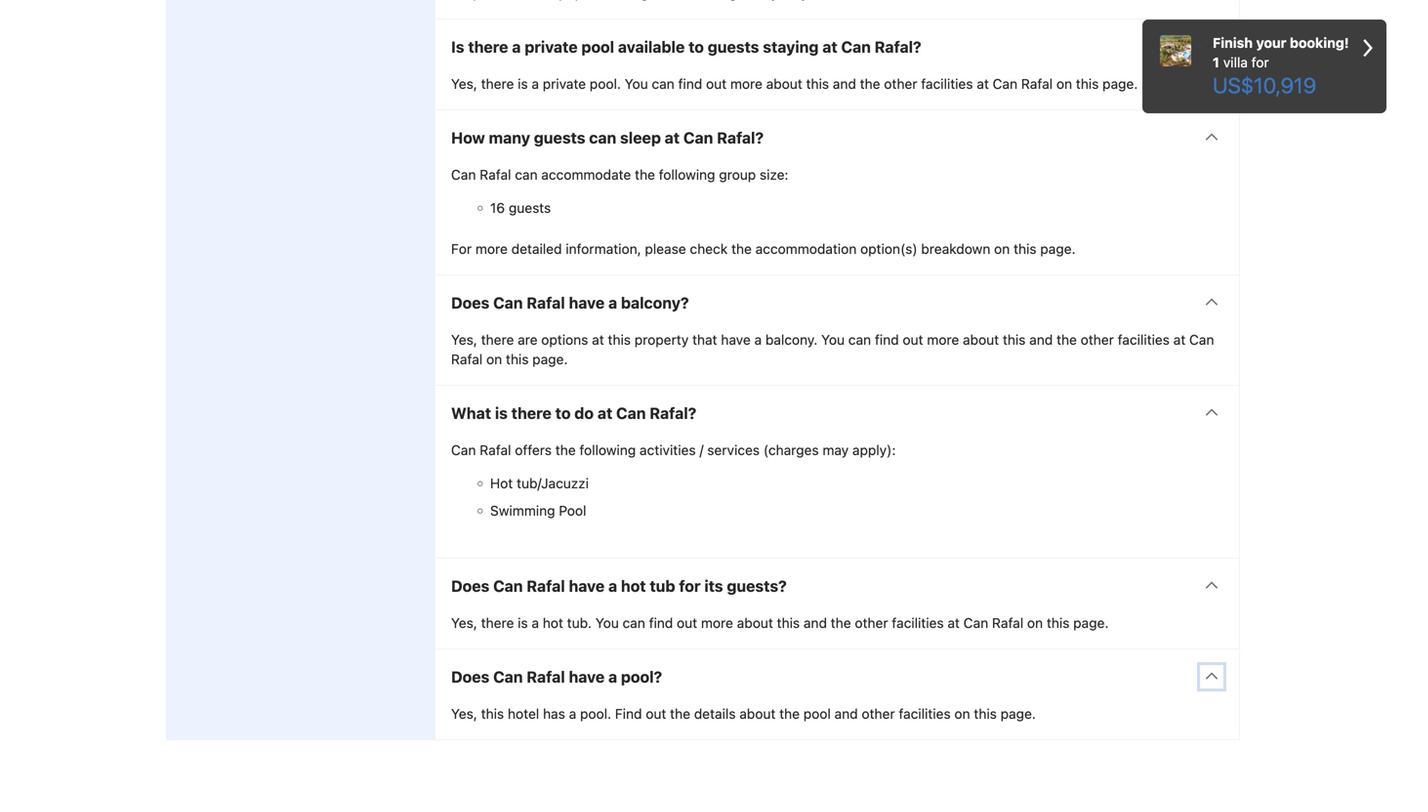 Task type: vqa. For each thing, say whether or not it's contained in the screenshot.
spacious
no



Task type: locate. For each thing, give the bounding box(es) containing it.
1 vertical spatial for
[[679, 577, 701, 596]]

pool.
[[590, 76, 621, 92], [580, 706, 612, 722]]

more down its
[[701, 615, 734, 631]]

can
[[842, 38, 871, 56], [993, 76, 1018, 92], [684, 129, 714, 147], [451, 167, 476, 183], [493, 294, 523, 312], [1190, 332, 1215, 348], [617, 404, 646, 423], [451, 442, 476, 458], [493, 577, 523, 596], [964, 615, 989, 631], [493, 668, 523, 687]]

rafal inside yes, there are options at this property that have a balcony. you can find out more about this and the other facilities at can rafal on this page.
[[451, 351, 483, 368]]

may
[[823, 442, 849, 458]]

you down does can rafal have a balcony? 'dropdown button'
[[822, 332, 845, 348]]

out
[[706, 76, 727, 92], [903, 332, 924, 348], [677, 615, 698, 631], [646, 706, 667, 722]]

1 horizontal spatial you
[[625, 76, 648, 92]]

0 vertical spatial does
[[451, 294, 490, 312]]

2 vertical spatial rafal?
[[650, 404, 697, 423]]

other inside yes, there are options at this property that have a balcony. you can find out more about this and the other facilities at can rafal on this page.
[[1081, 332, 1115, 348]]

you for guests
[[625, 76, 648, 92]]

is
[[451, 38, 465, 56]]

you down the 'available'
[[625, 76, 648, 92]]

the
[[860, 76, 881, 92], [635, 167, 656, 183], [732, 241, 752, 257], [1057, 332, 1078, 348], [556, 442, 576, 458], [831, 615, 852, 631], [670, 706, 691, 722], [780, 706, 800, 722]]

is
[[518, 76, 528, 92], [495, 404, 508, 423], [518, 615, 528, 631]]

0 vertical spatial guests
[[708, 38, 760, 56]]

there
[[468, 38, 509, 56], [481, 76, 514, 92], [481, 332, 514, 348], [512, 404, 552, 423], [481, 615, 514, 631]]

following left group
[[659, 167, 716, 183]]

rafal? inside what is there to do at can rafal? dropdown button
[[650, 404, 697, 423]]

balcony?
[[621, 294, 689, 312]]

a right is
[[512, 38, 521, 56]]

available
[[618, 38, 685, 56]]

to right the 'available'
[[689, 38, 704, 56]]

and
[[833, 76, 857, 92], [1030, 332, 1053, 348], [804, 615, 827, 631], [835, 706, 858, 722]]

1 vertical spatial pool
[[804, 706, 831, 722]]

pool. left find
[[580, 706, 612, 722]]

have up tub.
[[569, 577, 605, 596]]

you right tub.
[[596, 615, 619, 631]]

for inside finish your booking! 1 villa for us$10,919
[[1252, 54, 1270, 70]]

there inside dropdown button
[[468, 38, 509, 56]]

to left do
[[556, 404, 571, 423]]

facilities
[[922, 76, 974, 92], [1118, 332, 1170, 348], [892, 615, 944, 631], [899, 706, 951, 722]]

0 horizontal spatial rafal?
[[650, 404, 697, 423]]

1 horizontal spatial hot
[[621, 577, 646, 596]]

for inside "dropdown button"
[[679, 577, 701, 596]]

does can rafal have a balcony? button
[[436, 276, 1240, 330]]

a right has
[[569, 706, 577, 722]]

2 horizontal spatial rafal?
[[875, 38, 922, 56]]

yes, for is there a private pool available to guests staying at can rafal?
[[451, 76, 478, 92]]

yes, for does can rafal have a hot tub for its guests?
[[451, 615, 478, 631]]

this
[[807, 76, 830, 92], [1076, 76, 1099, 92], [1014, 241, 1037, 257], [608, 332, 631, 348], [1003, 332, 1026, 348], [506, 351, 529, 368], [777, 615, 800, 631], [1047, 615, 1070, 631], [481, 706, 504, 722], [974, 706, 997, 722]]

4 yes, from the top
[[451, 706, 478, 722]]

guests inside dropdown button
[[534, 129, 586, 147]]

is there a private pool available to guests staying at can rafal?
[[451, 38, 922, 56]]

is left tub.
[[518, 615, 528, 631]]

0 vertical spatial pool
[[582, 38, 615, 56]]

there for yes, there are options at this property that have a balcony. you can find out more about this and the other facilities at can rafal on this page.
[[481, 332, 514, 348]]

1 vertical spatial is
[[495, 404, 508, 423]]

1 vertical spatial guests
[[534, 129, 586, 147]]

about down breakdown
[[963, 332, 1000, 348]]

1
[[1213, 54, 1220, 70]]

at
[[823, 38, 838, 56], [977, 76, 990, 92], [665, 129, 680, 147], [592, 332, 604, 348], [1174, 332, 1186, 348], [598, 404, 613, 423], [948, 615, 960, 631]]

swimming pool
[[490, 503, 587, 519]]

many
[[489, 129, 530, 147]]

more down breakdown
[[927, 332, 960, 348]]

find for guests?
[[649, 615, 673, 631]]

0 vertical spatial for
[[1252, 54, 1270, 70]]

that
[[693, 332, 718, 348]]

1 vertical spatial following
[[580, 442, 636, 458]]

hot inside "dropdown button"
[[621, 577, 646, 596]]

hot
[[621, 577, 646, 596], [543, 615, 564, 631]]

1 vertical spatial you
[[822, 332, 845, 348]]

find for at
[[679, 76, 703, 92]]

on
[[1057, 76, 1073, 92], [995, 241, 1010, 257], [487, 351, 502, 368], [1028, 615, 1044, 631], [955, 706, 971, 722]]

rafal
[[1022, 76, 1053, 92], [480, 167, 511, 183], [527, 294, 565, 312], [451, 351, 483, 368], [480, 442, 511, 458], [527, 577, 565, 596], [993, 615, 1024, 631], [527, 668, 565, 687]]

1 vertical spatial private
[[543, 76, 586, 92]]

rafal?
[[875, 38, 922, 56], [717, 129, 764, 147], [650, 404, 697, 423]]

can rafal offers the following activities / services (charges may apply):
[[451, 442, 896, 458]]

find down is there a private pool available to guests staying at can rafal?
[[679, 76, 703, 92]]

for left its
[[679, 577, 701, 596]]

is inside dropdown button
[[495, 404, 508, 423]]

at inside dropdown button
[[823, 38, 838, 56]]

is there a private pool available to guests staying at can rafal? button
[[436, 20, 1240, 74]]

guests?
[[727, 577, 787, 596]]

2 yes, from the top
[[451, 332, 478, 348]]

can
[[652, 76, 675, 92], [589, 129, 617, 147], [515, 167, 538, 183], [849, 332, 872, 348], [623, 615, 646, 631]]

out down does can rafal have a hot tub for its guests?
[[677, 615, 698, 631]]

pool. up 'how many guests can sleep at can rafal?'
[[590, 76, 621, 92]]

there inside dropdown button
[[512, 404, 552, 423]]

does inside 'dropdown button'
[[451, 294, 490, 312]]

0 horizontal spatial pool
[[582, 38, 615, 56]]

more right for
[[476, 241, 508, 257]]

a left the pool?
[[609, 668, 618, 687]]

2 vertical spatial you
[[596, 615, 619, 631]]

to inside is there a private pool available to guests staying at can rafal? dropdown button
[[689, 38, 704, 56]]

1 horizontal spatial rafal?
[[717, 129, 764, 147]]

have right that
[[721, 332, 751, 348]]

does can rafal have a hot tub for its guests?
[[451, 577, 787, 596]]

group
[[719, 167, 756, 183]]

guests up 'accommodate'
[[534, 129, 586, 147]]

do
[[575, 404, 594, 423]]

have
[[569, 294, 605, 312], [721, 332, 751, 348], [569, 577, 605, 596], [569, 668, 605, 687]]

there for yes, there is a hot tub. you can find out more about this and the other facilities at can rafal on this page.
[[481, 615, 514, 631]]

0 vertical spatial hot
[[621, 577, 646, 596]]

1 horizontal spatial pool
[[804, 706, 831, 722]]

pool left the 'available'
[[582, 38, 615, 56]]

booking!
[[1291, 35, 1350, 51]]

following
[[659, 167, 716, 183], [580, 442, 636, 458]]

and for does can rafal have a hot tub for its guests?
[[804, 615, 827, 631]]

there left are
[[481, 332, 514, 348]]

finish
[[1213, 35, 1254, 51]]

1 vertical spatial hot
[[543, 615, 564, 631]]

more
[[731, 76, 763, 92], [476, 241, 508, 257], [927, 332, 960, 348], [701, 615, 734, 631]]

private right is
[[525, 38, 578, 56]]

information,
[[566, 241, 642, 257]]

a left tub
[[609, 577, 618, 596]]

activities
[[640, 442, 696, 458]]

hot left tub.
[[543, 615, 564, 631]]

0 vertical spatial private
[[525, 38, 578, 56]]

1 vertical spatial find
[[875, 332, 899, 348]]

private
[[525, 38, 578, 56], [543, 76, 586, 92]]

rightchevron image
[[1364, 33, 1374, 63]]

0 horizontal spatial following
[[580, 442, 636, 458]]

have down tub.
[[569, 668, 605, 687]]

1 horizontal spatial following
[[659, 167, 716, 183]]

have inside 'dropdown button'
[[569, 294, 605, 312]]

your
[[1257, 35, 1287, 51]]

2 vertical spatial is
[[518, 615, 528, 631]]

there inside yes, there are options at this property that have a balcony. you can find out more about this and the other facilities at can rafal on this page.
[[481, 332, 514, 348]]

does
[[451, 294, 490, 312], [451, 577, 490, 596], [451, 668, 490, 687]]

guests inside dropdown button
[[708, 38, 760, 56]]

find down does can rafal have a balcony? 'dropdown button'
[[875, 332, 899, 348]]

can left sleep
[[589, 129, 617, 147]]

can inside 'dropdown button'
[[493, 294, 523, 312]]

is right what
[[495, 404, 508, 423]]

page.
[[1103, 76, 1139, 92], [1041, 241, 1076, 257], [533, 351, 568, 368], [1074, 615, 1109, 631], [1001, 706, 1036, 722]]

can inside dropdown button
[[684, 129, 714, 147]]

0 vertical spatial is
[[518, 76, 528, 92]]

about down staying
[[767, 76, 803, 92]]

other
[[884, 76, 918, 92], [1081, 332, 1115, 348], [855, 615, 889, 631], [862, 706, 896, 722]]

accommodation
[[756, 241, 857, 257]]

0 vertical spatial to
[[689, 38, 704, 56]]

staying
[[763, 38, 819, 56]]

a
[[512, 38, 521, 56], [532, 76, 539, 92], [609, 294, 618, 312], [755, 332, 762, 348], [609, 577, 618, 596], [532, 615, 539, 631], [609, 668, 618, 687], [569, 706, 577, 722]]

3 yes, from the top
[[451, 615, 478, 631]]

1 yes, from the top
[[451, 76, 478, 92]]

there up does can rafal have a pool?
[[481, 615, 514, 631]]

1 vertical spatial rafal?
[[717, 129, 764, 147]]

page. inside yes, there are options at this property that have a balcony. you can find out more about this and the other facilities at can rafal on this page.
[[533, 351, 568, 368]]

2 horizontal spatial find
[[875, 332, 899, 348]]

pool
[[582, 38, 615, 56], [804, 706, 831, 722]]

at inside dropdown button
[[665, 129, 680, 147]]

a inside yes, there are options at this property that have a balcony. you can find out more about this and the other facilities at can rafal on this page.
[[755, 332, 762, 348]]

does for does can rafal have a hot tub for its guests?
[[451, 577, 490, 596]]

0 horizontal spatial find
[[649, 615, 673, 631]]

accordion control element
[[435, 0, 1241, 741]]

1 horizontal spatial find
[[679, 76, 703, 92]]

does for does can rafal have a pool?
[[451, 668, 490, 687]]

0 vertical spatial rafal?
[[875, 38, 922, 56]]

there up offers
[[512, 404, 552, 423]]

a inside 'dropdown button'
[[609, 294, 618, 312]]

there up many
[[481, 76, 514, 92]]

pool down does can rafal have a pool? "dropdown button"
[[804, 706, 831, 722]]

0 horizontal spatial to
[[556, 404, 571, 423]]

16
[[490, 200, 505, 216]]

2 vertical spatial find
[[649, 615, 673, 631]]

how many guests can sleep at can rafal? button
[[436, 111, 1240, 165]]

0 vertical spatial following
[[659, 167, 716, 183]]

what is there to do at can rafal? button
[[436, 386, 1240, 441]]

is for there
[[518, 76, 528, 92]]

about right "details"
[[740, 706, 776, 722]]

yes,
[[451, 76, 478, 92], [451, 332, 478, 348], [451, 615, 478, 631], [451, 706, 478, 722]]

the inside yes, there are options at this property that have a balcony. you can find out more about this and the other facilities at can rafal on this page.
[[1057, 332, 1078, 348]]

16 guests
[[490, 200, 551, 216]]

0 horizontal spatial you
[[596, 615, 619, 631]]

a left the balcony?
[[609, 294, 618, 312]]

2 vertical spatial does
[[451, 668, 490, 687]]

a left balcony.
[[755, 332, 762, 348]]

facilities inside yes, there are options at this property that have a balcony. you can find out more about this and the other facilities at can rafal on this page.
[[1118, 332, 1170, 348]]

following down do
[[580, 442, 636, 458]]

2 does from the top
[[451, 577, 490, 596]]

options
[[542, 332, 589, 348]]

private up 'how many guests can sleep at can rafal?'
[[543, 76, 586, 92]]

more down is there a private pool available to guests staying at can rafal?
[[731, 76, 763, 92]]

check
[[690, 241, 728, 257]]

guests right 16
[[509, 200, 551, 216]]

guests
[[708, 38, 760, 56], [534, 129, 586, 147], [509, 200, 551, 216]]

there for is there a private pool available to guests staying at can rafal?
[[468, 38, 509, 56]]

rafal inside 'dropdown button'
[[527, 294, 565, 312]]

about down guests? at the right
[[737, 615, 774, 631]]

can down does can rafal have a balcony? 'dropdown button'
[[849, 332, 872, 348]]

rafal? inside how many guests can sleep at can rafal? dropdown button
[[717, 129, 764, 147]]

is for can
[[518, 615, 528, 631]]

there right is
[[468, 38, 509, 56]]

is up many
[[518, 76, 528, 92]]

for more detailed information, please check the accommodation option(s) breakdown on this page.
[[451, 241, 1076, 257]]

a up 'how many guests can sleep at can rafal?'
[[532, 76, 539, 92]]

apply):
[[853, 442, 896, 458]]

yes, inside yes, there are options at this property that have a balcony. you can find out more about this and the other facilities at can rafal on this page.
[[451, 332, 478, 348]]

find
[[615, 706, 642, 722]]

rafal? inside is there a private pool available to guests staying at can rafal? dropdown button
[[875, 38, 922, 56]]

hotel
[[508, 706, 540, 722]]

to
[[689, 38, 704, 56], [556, 404, 571, 423]]

tub.
[[567, 615, 592, 631]]

find
[[679, 76, 703, 92], [875, 332, 899, 348], [649, 615, 673, 631]]

tub/jacuzzi
[[517, 475, 589, 492]]

yes, there is a private pool. you can find out more about this and the other facilities at can rafal on this page.
[[451, 76, 1139, 92]]

3 does from the top
[[451, 668, 490, 687]]

option(s)
[[861, 241, 918, 257]]

have up options at the left top
[[569, 294, 605, 312]]

0 vertical spatial find
[[679, 76, 703, 92]]

0 horizontal spatial hot
[[543, 615, 564, 631]]

0 vertical spatial pool.
[[590, 76, 621, 92]]

1 horizontal spatial to
[[689, 38, 704, 56]]

out down does can rafal have a balcony? 'dropdown button'
[[903, 332, 924, 348]]

1 vertical spatial to
[[556, 404, 571, 423]]

can inside dropdown button
[[617, 404, 646, 423]]

hot left tub
[[621, 577, 646, 596]]

2 horizontal spatial you
[[822, 332, 845, 348]]

for
[[1252, 54, 1270, 70], [679, 577, 701, 596]]

guests left staying
[[708, 38, 760, 56]]

1 horizontal spatial for
[[1252, 54, 1270, 70]]

0 vertical spatial you
[[625, 76, 648, 92]]

for
[[451, 241, 472, 257]]

tub
[[650, 577, 676, 596]]

0 horizontal spatial for
[[679, 577, 701, 596]]

1 vertical spatial pool.
[[580, 706, 612, 722]]

a inside dropdown button
[[512, 38, 521, 56]]

about
[[767, 76, 803, 92], [963, 332, 1000, 348], [737, 615, 774, 631], [740, 706, 776, 722]]

find down tub
[[649, 615, 673, 631]]

you
[[625, 76, 648, 92], [822, 332, 845, 348], [596, 615, 619, 631]]

1 vertical spatial does
[[451, 577, 490, 596]]

1 does from the top
[[451, 294, 490, 312]]

for down your
[[1252, 54, 1270, 70]]



Task type: describe. For each thing, give the bounding box(es) containing it.
balcony.
[[766, 332, 818, 348]]

pool. for a
[[580, 706, 612, 722]]

pool. for pool
[[590, 76, 621, 92]]

what
[[451, 404, 491, 423]]

has
[[543, 706, 566, 722]]

2 vertical spatial guests
[[509, 200, 551, 216]]

swimming
[[490, 503, 555, 519]]

can up 16 guests
[[515, 167, 538, 183]]

villa
[[1224, 54, 1248, 70]]

can inside yes, there are options at this property that have a balcony. you can find out more about this and the other facilities at can rafal on this page.
[[849, 332, 872, 348]]

out down is there a private pool available to guests staying at can rafal?
[[706, 76, 727, 92]]

what is there to do at can rafal?
[[451, 404, 697, 423]]

pool?
[[621, 668, 663, 687]]

private inside dropdown button
[[525, 38, 578, 56]]

please
[[645, 241, 687, 257]]

pool inside dropdown button
[[582, 38, 615, 56]]

yes, this hotel has a pool. find out the details about the pool and other facilities on this page.
[[451, 706, 1036, 722]]

are
[[518, 332, 538, 348]]

on inside yes, there are options at this property that have a balcony. you can find out more about this and the other facilities at can rafal on this page.
[[487, 351, 502, 368]]

how many guests can sleep at can rafal?
[[451, 129, 764, 147]]

can down the 'available'
[[652, 76, 675, 92]]

a left tub.
[[532, 615, 539, 631]]

sleep
[[620, 129, 661, 147]]

accommodate
[[542, 167, 631, 183]]

and for does can rafal have a pool?
[[835, 706, 858, 722]]

at inside dropdown button
[[598, 404, 613, 423]]

out inside yes, there are options at this property that have a balcony. you can find out more about this and the other facilities at can rafal on this page.
[[903, 332, 924, 348]]

details
[[694, 706, 736, 722]]

have for balcony?
[[569, 294, 605, 312]]

find inside yes, there are options at this property that have a balcony. you can find out more about this and the other facilities at can rafal on this page.
[[875, 332, 899, 348]]

does can rafal have a hot tub for its guests? button
[[436, 559, 1240, 614]]

hot tub/jacuzzi
[[490, 475, 589, 492]]

size:
[[760, 167, 789, 183]]

breakdown
[[922, 241, 991, 257]]

does for does can rafal have a balcony?
[[451, 294, 490, 312]]

to inside what is there to do at can rafal? dropdown button
[[556, 404, 571, 423]]

does can rafal have a pool? button
[[436, 650, 1240, 705]]

rafal? for what is there to do at can rafal?
[[650, 404, 697, 423]]

rafal? for how many guests can sleep at can rafal?
[[717, 129, 764, 147]]

does can rafal have a pool?
[[451, 668, 663, 687]]

can rafal can accommodate the following group size:
[[451, 167, 789, 183]]

(charges
[[764, 442, 819, 458]]

/
[[700, 442, 704, 458]]

offers
[[515, 442, 552, 458]]

us$10,919
[[1213, 72, 1317, 98]]

property
[[635, 332, 689, 348]]

have for pool?
[[569, 668, 605, 687]]

have inside yes, there are options at this property that have a balcony. you can find out more about this and the other facilities at can rafal on this page.
[[721, 332, 751, 348]]

can down does can rafal have a hot tub for its guests?
[[623, 615, 646, 631]]

yes, there is a hot tub. you can find out more about this and the other facilities at can rafal on this page.
[[451, 615, 1109, 631]]

finish your booking! 1 villa for us$10,919
[[1213, 35, 1350, 98]]

hot
[[490, 475, 513, 492]]

its
[[705, 577, 724, 596]]

and inside yes, there are options at this property that have a balcony. you can find out more about this and the other facilities at can rafal on this page.
[[1030, 332, 1053, 348]]

yes, for does can rafal have a balcony?
[[451, 332, 478, 348]]

more inside yes, there are options at this property that have a balcony. you can find out more about this and the other facilities at can rafal on this page.
[[927, 332, 960, 348]]

pool
[[559, 503, 587, 519]]

does can rafal have a balcony?
[[451, 294, 689, 312]]

services
[[708, 442, 760, 458]]

have for hot
[[569, 577, 605, 596]]

out right find
[[646, 706, 667, 722]]

about inside yes, there are options at this property that have a balcony. you can find out more about this and the other facilities at can rafal on this page.
[[963, 332, 1000, 348]]

can inside yes, there are options at this property that have a balcony. you can find out more about this and the other facilities at can rafal on this page.
[[1190, 332, 1215, 348]]

detailed
[[512, 241, 562, 257]]

you inside yes, there are options at this property that have a balcony. you can find out more about this and the other facilities at can rafal on this page.
[[822, 332, 845, 348]]

there for yes, there is a private pool. you can find out more about this and the other facilities at can rafal on this page.
[[481, 76, 514, 92]]

can inside dropdown button
[[842, 38, 871, 56]]

yes, for does can rafal have a pool?
[[451, 706, 478, 722]]

how
[[451, 129, 485, 147]]

yes, there are options at this property that have a balcony. you can find out more about this and the other facilities at can rafal on this page.
[[451, 332, 1215, 368]]

and for is there a private pool available to guests staying at can rafal?
[[833, 76, 857, 92]]

you for for
[[596, 615, 619, 631]]

can inside dropdown button
[[589, 129, 617, 147]]



